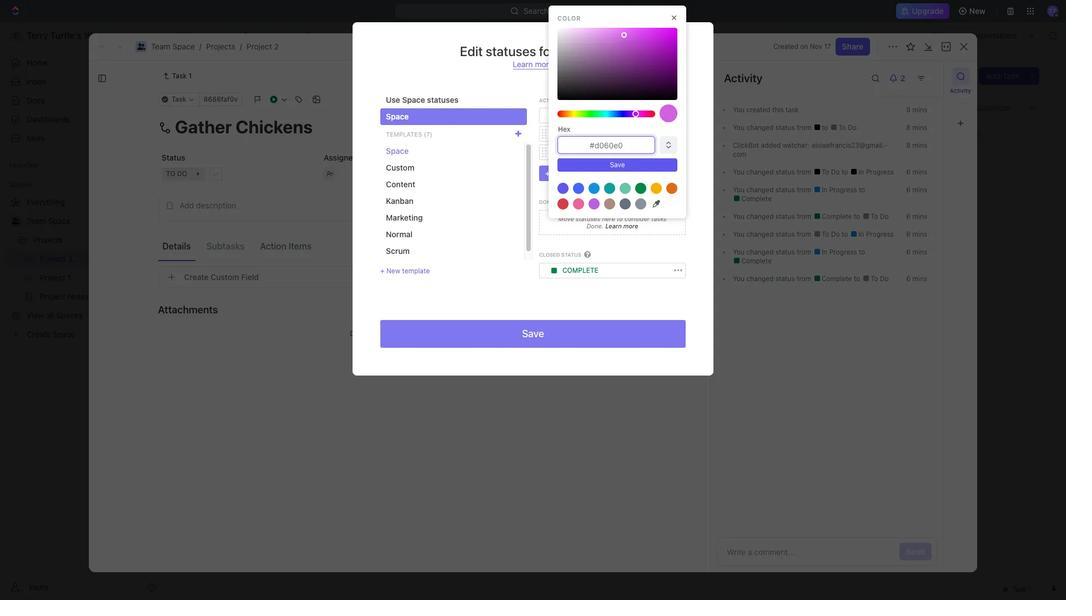 Task type: locate. For each thing, give the bounding box(es) containing it.
0 vertical spatial learn more link
[[513, 59, 554, 69]]

new down scrum
[[387, 267, 401, 275]]

activity
[[725, 72, 763, 84], [951, 87, 972, 94]]

0 horizontal spatial task 1
[[172, 72, 192, 80]]

0 vertical spatial task 1
[[172, 72, 192, 80]]

eloisefrancis23@gmail. com
[[733, 141, 888, 158]]

team space link
[[173, 29, 233, 42], [151, 42, 195, 51], [27, 212, 159, 230]]

0 vertical spatial project
[[307, 31, 333, 40]]

+ for + add status
[[546, 169, 550, 178]]

activity inside task sidebar navigation tab list
[[951, 87, 972, 94]]

home
[[27, 58, 48, 67]]

1 vertical spatial more
[[624, 222, 639, 230]]

tree containing team space
[[4, 193, 161, 343]]

1 vertical spatial learn
[[606, 222, 622, 230]]

nov
[[810, 42, 823, 51]]

0 horizontal spatial learn more link
[[513, 59, 554, 69]]

add task button down calendar link at the left top of the page
[[285, 154, 332, 168]]

1 up task 2
[[243, 193, 247, 203]]

1 vertical spatial here
[[398, 329, 412, 338]]

1
[[189, 72, 192, 80], [243, 193, 247, 203], [260, 213, 264, 221]]

0 horizontal spatial team space
[[27, 216, 70, 226]]

customize
[[972, 103, 1011, 112]]

3 changed from the top
[[747, 186, 774, 194]]

0 vertical spatial activity
[[725, 72, 763, 84]]

1 horizontal spatial hide
[[935, 103, 952, 112]]

tasks
[[652, 215, 667, 222]]

task 1
[[172, 72, 192, 80], [224, 193, 247, 203]]

None field
[[558, 136, 656, 154]]

4 you from the top
[[733, 186, 745, 194]]

invite
[[29, 582, 48, 591]]

do
[[574, 111, 584, 120], [848, 123, 857, 132], [832, 168, 840, 176], [881, 212, 889, 221], [832, 230, 840, 238], [217, 263, 227, 271], [881, 274, 889, 283]]

0 horizontal spatial project 2 link
[[247, 42, 279, 51]]

0 vertical spatial learn
[[513, 59, 533, 69]]

to do
[[563, 111, 584, 120], [837, 123, 857, 132], [820, 168, 842, 176], [869, 212, 889, 221], [820, 230, 842, 238], [206, 263, 227, 271], [869, 274, 889, 283]]

1 you from the top
[[733, 106, 745, 114]]

1 vertical spatial team
[[151, 42, 170, 51]]

5 changed from the top
[[747, 230, 774, 238]]

space
[[208, 31, 231, 40], [173, 42, 195, 51], [402, 95, 425, 104], [386, 112, 409, 121], [386, 146, 409, 156], [48, 216, 70, 226]]

1 vertical spatial new
[[387, 267, 401, 275]]

spaces
[[9, 180, 32, 188]]

1 horizontal spatial status
[[569, 169, 592, 178]]

7 changed from the top
[[747, 274, 774, 283]]

0 horizontal spatial share
[[843, 42, 864, 51]]

task 1 link down team space, , element at the top
[[158, 69, 196, 83]]

mins
[[913, 106, 928, 114], [913, 123, 928, 132], [913, 141, 928, 149], [913, 168, 928, 176], [913, 186, 928, 194], [913, 212, 928, 221], [913, 230, 928, 238], [913, 248, 928, 256], [913, 274, 928, 283]]

add task up customize
[[986, 71, 1020, 81]]

1 8 from the top
[[907, 106, 911, 114]]

customize button
[[958, 100, 1015, 115]]

0 horizontal spatial statuses
[[427, 95, 459, 104]]

0 vertical spatial hide
[[935, 103, 952, 112]]

hide up for review
[[577, 130, 592, 138]]

1 down the team space / projects / project 2
[[189, 72, 192, 80]]

2 vertical spatial 8 mins
[[907, 141, 928, 149]]

share for leftmost share button
[[843, 42, 864, 51]]

task 1 down team space, , element at the top
[[172, 72, 192, 80]]

team right user group icon on the top of page
[[151, 42, 170, 51]]

0 horizontal spatial learn
[[513, 59, 533, 69]]

2 8 from the top
[[907, 123, 911, 132]]

0 horizontal spatial activity
[[725, 72, 763, 84]]

add task button
[[980, 67, 1027, 85], [285, 154, 332, 168]]

1 horizontal spatial learn
[[606, 222, 622, 230]]

statuses inside edit statuses for projects learn more
[[486, 43, 536, 59]]

team space up the team space / projects / project 2
[[187, 31, 231, 40]]

added watcher:
[[760, 141, 812, 149]]

changed status from
[[745, 123, 814, 132], [745, 168, 814, 176], [745, 186, 814, 194], [745, 212, 814, 221], [745, 230, 814, 238], [745, 248, 814, 256], [745, 274, 814, 283]]

2 8 mins from the top
[[907, 123, 928, 132]]

0 vertical spatial 1
[[189, 72, 192, 80]]

1 vertical spatial project
[[247, 42, 272, 51]]

custom up "content"
[[386, 163, 415, 172]]

share button down upgrade
[[926, 27, 961, 44]]

add down dropdown menu icon
[[553, 169, 567, 178]]

3 8 from the top
[[907, 141, 911, 149]]

1 changed status from from the top
[[745, 123, 814, 132]]

2 vertical spatial 1
[[260, 213, 264, 221]]

0 horizontal spatial custom
[[211, 272, 239, 282]]

board link
[[205, 100, 229, 115]]

0 vertical spatial here
[[602, 215, 616, 222]]

in progress inside the edit statuses for projects dialog
[[563, 130, 607, 138]]

6 6 from the top
[[907, 274, 911, 283]]

team space
[[187, 31, 231, 40], [27, 216, 70, 226]]

1 horizontal spatial activity
[[951, 87, 972, 94]]

add task
[[986, 71, 1020, 81], [298, 157, 328, 165]]

0 horizontal spatial more
[[535, 59, 554, 69]]

8 mins from the top
[[913, 248, 928, 256]]

1 vertical spatial hide
[[577, 130, 592, 138]]

share for the right share button
[[933, 31, 954, 40]]

8686faf0v
[[203, 95, 238, 103]]

3 from from the top
[[797, 186, 812, 194]]

assignees button
[[449, 128, 501, 141]]

1 mins from the top
[[913, 106, 928, 114]]

in inside the edit statuses for projects dialog
[[563, 130, 570, 138]]

space down edit task name text field
[[386, 146, 409, 156]]

statuses for move
[[576, 215, 601, 222]]

here right files
[[398, 329, 412, 338]]

2 you from the top
[[733, 123, 745, 132]]

2 vertical spatial statuses
[[576, 215, 601, 222]]

team right team space, , element at the top
[[187, 31, 206, 40]]

0 horizontal spatial add task button
[[285, 154, 332, 168]]

subtasks
[[206, 241, 245, 251]]

activity up the created
[[725, 72, 763, 84]]

1 vertical spatial add task
[[298, 157, 328, 165]]

hide right search in the right of the page
[[935, 103, 952, 112]]

0 vertical spatial team space
[[187, 31, 231, 40]]

custom left "field"
[[211, 272, 239, 282]]

0 vertical spatial 8
[[907, 106, 911, 114]]

1 horizontal spatial custom
[[386, 163, 415, 172]]

learn more link down for
[[513, 59, 554, 69]]

assigned
[[324, 153, 358, 162]]

2 horizontal spatial team
[[187, 31, 206, 40]]

learn more link down consider
[[604, 222, 639, 230]]

1 horizontal spatial new
[[970, 6, 986, 16]]

here up learn more
[[602, 215, 616, 222]]

statuses up the assignees button
[[427, 95, 459, 104]]

action
[[260, 241, 287, 251]]

0 horizontal spatial 1
[[189, 72, 192, 80]]

1 from from the top
[[797, 123, 812, 132]]

activity up hide dropdown button
[[951, 87, 972, 94]]

0 vertical spatial custom
[[386, 163, 415, 172]]

custom inside button
[[211, 272, 239, 282]]

in progress
[[563, 130, 607, 138], [206, 157, 251, 165], [857, 168, 894, 176], [820, 186, 860, 194], [857, 230, 894, 238], [820, 248, 860, 256]]

0 horizontal spatial +
[[381, 267, 385, 275]]

1 vertical spatial status
[[569, 169, 592, 178]]

team space link inside tree
[[27, 212, 159, 230]]

0 vertical spatial statuses
[[486, 43, 536, 59]]

1 vertical spatial team space
[[27, 216, 70, 226]]

task sidebar content section
[[711, 61, 944, 572]]

4 6 from the top
[[907, 230, 911, 238]]

assigned to
[[324, 153, 367, 162]]

1 right task 2
[[260, 213, 264, 221]]

0 vertical spatial more
[[535, 59, 554, 69]]

8 mins for added watcher:
[[907, 141, 928, 149]]

+ add status
[[546, 169, 592, 178]]

new inside the edit statuses for projects dialog
[[387, 267, 401, 275]]

drop your files here to
[[350, 329, 420, 338]]

task 1 up task 2
[[224, 193, 247, 203]]

1 horizontal spatial add task button
[[980, 67, 1027, 85]]

add task button up customize
[[980, 67, 1027, 85]]

6 you from the top
[[733, 230, 745, 238]]

team space link for user group icon on the top of page
[[151, 42, 195, 51]]

dashboards
[[27, 114, 70, 124]]

0 horizontal spatial project
[[247, 42, 272, 51]]

3 6 mins from the top
[[907, 212, 928, 221]]

1 horizontal spatial share
[[933, 31, 954, 40]]

marketing
[[386, 213, 423, 222]]

2
[[335, 31, 339, 40], [274, 42, 279, 51], [243, 213, 248, 222], [240, 263, 244, 271]]

edit statuses for projects learn more
[[460, 43, 607, 69]]

for review
[[563, 148, 603, 156]]

eloisefrancis23@gmail.
[[812, 141, 888, 149]]

2 horizontal spatial 1
[[260, 213, 264, 221]]

1 vertical spatial 8 mins
[[907, 123, 928, 132]]

share down upgrade
[[933, 31, 954, 40]]

progress
[[571, 130, 607, 138], [215, 157, 251, 165], [867, 168, 894, 176], [830, 186, 858, 194], [867, 230, 894, 238], [830, 248, 858, 256]]

0 horizontal spatial hide
[[577, 130, 592, 138]]

6 mins from the top
[[913, 212, 928, 221]]

0 horizontal spatial here
[[398, 329, 412, 338]]

2 horizontal spatial statuses
[[576, 215, 601, 222]]

7 changed status from from the top
[[745, 274, 814, 283]]

Edit task name text field
[[158, 116, 636, 137]]

share right 17
[[843, 42, 864, 51]]

changed
[[747, 123, 774, 132], [747, 168, 774, 176], [747, 186, 774, 194], [747, 212, 774, 221], [747, 230, 774, 238], [747, 248, 774, 256], [747, 274, 774, 283]]

1 vertical spatial learn more link
[[604, 222, 639, 230]]

0 horizontal spatial team
[[27, 216, 46, 226]]

team
[[187, 31, 206, 40], [151, 42, 170, 51], [27, 216, 46, 226]]

statuses inside move statuses here to consider tasks done.
[[576, 215, 601, 222]]

1 vertical spatial activity
[[951, 87, 972, 94]]

here
[[602, 215, 616, 222], [398, 329, 412, 338]]

team space, , element
[[176, 31, 184, 40]]

move statuses here to consider tasks done.
[[559, 215, 667, 230]]

share button right 17
[[836, 38, 871, 56]]

new button
[[954, 2, 993, 20]]

1 horizontal spatial projects link
[[206, 42, 235, 51]]

1 horizontal spatial task 1
[[224, 193, 247, 203]]

1 vertical spatial task 1
[[224, 193, 247, 203]]

1 vertical spatial 1
[[243, 193, 247, 203]]

1 horizontal spatial learn more link
[[604, 222, 639, 230]]

8 mins for changed status from
[[907, 123, 928, 132]]

more down consider
[[624, 222, 639, 230]]

0 vertical spatial 8 mins
[[907, 106, 928, 114]]

9 mins from the top
[[913, 274, 928, 283]]

added
[[761, 141, 781, 149]]

1 horizontal spatial statuses
[[486, 43, 536, 59]]

team right user group image at the top of the page
[[27, 216, 46, 226]]

create custom field
[[184, 272, 259, 282]]

space right user group image at the top of the page
[[48, 216, 70, 226]]

add left the 'description'
[[180, 201, 194, 210]]

8 for added watcher:
[[907, 141, 911, 149]]

add inside the edit statuses for projects dialog
[[553, 169, 567, 178]]

0 vertical spatial status
[[161, 153, 185, 162]]

5 from from the top
[[797, 230, 812, 238]]

task 1 link up 'items'
[[221, 190, 385, 206]]

1 horizontal spatial project
[[307, 31, 333, 40]]

items
[[289, 241, 312, 251]]

color
[[558, 14, 581, 21]]

upgrade link
[[897, 3, 950, 19]]

1 horizontal spatial team space
[[187, 31, 231, 40]]

2 vertical spatial 8
[[907, 141, 911, 149]]

project 2 link
[[293, 29, 342, 42], [247, 42, 279, 51]]

1 inside "button"
[[260, 213, 264, 221]]

1 horizontal spatial 1
[[243, 193, 247, 203]]

field
[[241, 272, 259, 282]]

description
[[196, 201, 236, 210]]

more down for
[[535, 59, 554, 69]]

4 status from the top
[[776, 212, 795, 221]]

clickbot
[[733, 141, 760, 149]]

drop
[[350, 329, 365, 338]]

1 horizontal spatial here
[[602, 215, 616, 222]]

calendar link
[[281, 100, 317, 115]]

create custom field button
[[158, 266, 636, 288]]

for
[[539, 43, 555, 59]]

statuses
[[486, 43, 536, 59], [427, 95, 459, 104], [576, 215, 601, 222]]

gantt link
[[375, 100, 398, 115]]

0 vertical spatial new
[[970, 6, 986, 16]]

1 vertical spatial task 1 link
[[221, 190, 385, 206]]

5 you from the top
[[733, 212, 745, 221]]

team space right user group image at the top of the page
[[27, 216, 70, 226]]

in
[[563, 130, 570, 138], [206, 157, 213, 165], [859, 168, 865, 176], [822, 186, 828, 194], [859, 230, 865, 238], [822, 248, 828, 256]]

calendar
[[283, 103, 317, 112]]

/
[[235, 31, 238, 40], [288, 31, 290, 40], [199, 42, 202, 51], [240, 42, 242, 51]]

0 vertical spatial +
[[546, 169, 550, 178]]

share button
[[926, 27, 961, 44], [836, 38, 871, 56]]

0 vertical spatial task 1 link
[[158, 69, 196, 83]]

3 status from the top
[[776, 186, 795, 194]]

3 you from the top
[[733, 168, 745, 176]]

1 horizontal spatial add task
[[986, 71, 1020, 81]]

1 horizontal spatial +
[[546, 169, 550, 178]]

1 vertical spatial custom
[[211, 272, 239, 282]]

team space link for user group image at the top of the page
[[27, 212, 159, 230]]

add task down calendar
[[298, 157, 328, 165]]

created
[[774, 42, 799, 51]]

0 vertical spatial share
[[933, 31, 954, 40]]

statuses up the done.
[[576, 215, 601, 222]]

consider
[[625, 215, 650, 222]]

new up automations
[[970, 6, 986, 16]]

3 8 mins from the top
[[907, 141, 928, 149]]

add description button
[[162, 197, 632, 214]]

1 vertical spatial share
[[843, 42, 864, 51]]

1 status from the top
[[776, 123, 795, 132]]

progress inside the edit statuses for projects dialog
[[571, 130, 607, 138]]

statuses left for
[[486, 43, 536, 59]]

0 horizontal spatial new
[[387, 267, 401, 275]]

4 changed status from from the top
[[745, 212, 814, 221]]

2 vertical spatial team
[[27, 216, 46, 226]]

docs
[[27, 96, 45, 105]]

1 vertical spatial 8
[[907, 123, 911, 132]]

6 from from the top
[[797, 248, 812, 256]]

search
[[891, 103, 916, 112]]

you created this task
[[733, 106, 799, 114]]

2 horizontal spatial projects link
[[240, 29, 286, 42]]

tree
[[4, 193, 161, 343]]

from
[[797, 123, 812, 132], [797, 168, 812, 176], [797, 186, 812, 194], [797, 212, 812, 221], [797, 230, 812, 238], [797, 248, 812, 256], [797, 274, 812, 283]]

1 vertical spatial +
[[381, 267, 385, 275]]

tree inside sidebar navigation
[[4, 193, 161, 343]]

1 6 mins from the top
[[907, 168, 928, 176]]



Task type: describe. For each thing, give the bounding box(es) containing it.
user group image
[[11, 218, 20, 224]]

2 changed from the top
[[747, 168, 774, 176]]

list
[[250, 103, 263, 112]]

send button
[[900, 543, 932, 561]]

5 changed status from from the top
[[745, 230, 814, 238]]

attachments button
[[158, 296, 636, 323]]

hide button
[[572, 128, 596, 141]]

edit
[[460, 43, 483, 59]]

here inside move statuses here to consider tasks done.
[[602, 215, 616, 222]]

1 vertical spatial statuses
[[427, 95, 459, 104]]

created on nov 17
[[774, 42, 832, 51]]

automations button
[[966, 27, 1023, 44]]

4 6 mins from the top
[[907, 230, 928, 238]]

+ new template
[[381, 267, 430, 275]]

do inside the edit statuses for projects dialog
[[574, 111, 584, 120]]

Search tasks... text field
[[928, 126, 1040, 143]]

2 mins from the top
[[913, 123, 928, 132]]

new inside button
[[970, 6, 986, 16]]

add description
[[180, 201, 236, 210]]

normal
[[386, 229, 413, 239]]

+ for + new template
[[381, 267, 385, 275]]

home link
[[4, 54, 161, 72]]

complete
[[563, 266, 599, 274]]

search button
[[876, 100, 920, 115]]

1 6 from the top
[[907, 168, 911, 176]]

3 6 from the top
[[907, 212, 911, 221]]

1 vertical spatial add task button
[[285, 154, 332, 168]]

task
[[786, 106, 799, 114]]

kanban
[[386, 196, 414, 206]]

template
[[402, 267, 430, 275]]

6 status from the top
[[776, 248, 795, 256]]

1 horizontal spatial more
[[624, 222, 639, 230]]

review
[[578, 148, 603, 156]]

done.
[[587, 222, 604, 230]]

0 horizontal spatial share button
[[836, 38, 871, 56]]

add inside add description button
[[180, 201, 194, 210]]

0 vertical spatial add task button
[[980, 67, 1027, 85]]

6 6 mins from the top
[[907, 274, 928, 283]]

to inside move statuses here to consider tasks done.
[[617, 215, 623, 222]]

2 6 from the top
[[907, 186, 911, 194]]

team space inside sidebar navigation
[[27, 216, 70, 226]]

files
[[383, 329, 396, 338]]

this
[[773, 106, 784, 114]]

assignees
[[463, 130, 496, 138]]

content
[[386, 179, 416, 189]]

7 mins from the top
[[913, 230, 928, 238]]

hide inside hide dropdown button
[[935, 103, 952, 112]]

space up the team space / projects / project 2
[[208, 31, 231, 40]]

to do inside the edit statuses for projects dialog
[[563, 111, 584, 120]]

7 status from the top
[[776, 274, 795, 283]]

for
[[563, 148, 576, 156]]

gantt
[[377, 103, 398, 112]]

0 vertical spatial add task
[[986, 71, 1020, 81]]

0 horizontal spatial task 1 link
[[158, 69, 196, 83]]

color options list
[[556, 181, 680, 212]]

projects inside sidebar navigation
[[33, 235, 63, 244]]

save
[[610, 161, 625, 169]]

5 mins from the top
[[913, 186, 928, 194]]

task sidebar navigation tab list
[[949, 67, 973, 132]]

on
[[801, 42, 809, 51]]

edit statuses for projects dialog
[[353, 22, 714, 375]]

3 changed status from from the top
[[745, 186, 814, 194]]

hex
[[558, 125, 571, 133]]

space right use
[[402, 95, 425, 104]]

4 mins from the top
[[913, 168, 928, 176]]

2 changed status from from the top
[[745, 168, 814, 176]]

activity inside 'task sidebar content' section
[[725, 72, 763, 84]]

details button
[[158, 236, 195, 256]]

6 changed from the top
[[747, 248, 774, 256]]

hide inside hide button
[[577, 130, 592, 138]]

task 2
[[224, 213, 248, 222]]

5 status from the top
[[776, 230, 795, 238]]

dashboards link
[[4, 111, 161, 128]]

favorites
[[9, 161, 38, 169]]

sidebar navigation
[[0, 22, 166, 600]]

space inside team space link
[[48, 216, 70, 226]]

custom inside the edit statuses for projects dialog
[[386, 163, 415, 172]]

5 6 from the top
[[907, 248, 911, 256]]

action items button
[[256, 236, 316, 256]]

4 changed from the top
[[747, 212, 774, 221]]

attachments
[[158, 304, 218, 315]]

watcher:
[[783, 141, 810, 149]]

inbox
[[27, 77, 46, 86]]

table link
[[335, 100, 357, 115]]

1 horizontal spatial project 2 link
[[293, 29, 342, 42]]

created
[[747, 106, 771, 114]]

2 status from the top
[[776, 168, 795, 176]]

team inside sidebar navigation
[[27, 216, 46, 226]]

add left assigned
[[298, 157, 311, 165]]

2 from from the top
[[797, 168, 812, 176]]

projects inside edit statuses for projects learn more
[[558, 43, 607, 59]]

8 you from the top
[[733, 274, 745, 283]]

7 you from the top
[[733, 248, 745, 256]]

space down use
[[386, 112, 409, 121]]

action items
[[260, 241, 312, 251]]

hide button
[[922, 100, 956, 115]]

docs link
[[4, 92, 161, 109]]

1 8 mins from the top
[[907, 106, 928, 114]]

1 changed from the top
[[747, 123, 774, 132]]

learn more
[[604, 222, 639, 230]]

send
[[907, 547, 926, 556]]

4 from from the top
[[797, 212, 812, 221]]

0 horizontal spatial status
[[161, 153, 185, 162]]

5 6 mins from the top
[[907, 248, 928, 256]]

1 horizontal spatial task 1 link
[[221, 190, 385, 206]]

move
[[559, 215, 574, 222]]

8 for changed status from
[[907, 123, 911, 132]]

2 6 mins from the top
[[907, 186, 928, 194]]

use
[[386, 95, 400, 104]]

3 mins from the top
[[913, 141, 928, 149]]

inbox link
[[4, 73, 161, 91]]

com
[[733, 141, 888, 158]]

list link
[[247, 100, 263, 115]]

board
[[207, 103, 229, 112]]

search...
[[524, 6, 556, 16]]

0 vertical spatial team
[[187, 31, 206, 40]]

automations
[[971, 31, 1018, 40]]

use space statuses
[[386, 95, 459, 104]]

subtasks button
[[202, 236, 249, 256]]

1 button
[[250, 212, 265, 223]]

17
[[825, 42, 832, 51]]

1 horizontal spatial team
[[151, 42, 170, 51]]

more inside edit statuses for projects learn more
[[535, 59, 554, 69]]

8686faf0v button
[[199, 93, 242, 106]]

table
[[337, 103, 357, 112]]

status inside the edit statuses for projects dialog
[[569, 169, 592, 178]]

0 horizontal spatial add task
[[298, 157, 328, 165]]

add up customize
[[986, 71, 1001, 81]]

team space / projects / project 2
[[151, 42, 279, 51]]

statuses for edit
[[486, 43, 536, 59]]

space down team space, , element at the top
[[173, 42, 195, 51]]

create
[[184, 272, 209, 282]]

learn inside edit statuses for projects learn more
[[513, 59, 533, 69]]

0 horizontal spatial projects link
[[33, 231, 130, 249]]

user group image
[[137, 43, 145, 50]]

project 2
[[307, 31, 339, 40]]

upgrade
[[913, 6, 944, 16]]

details
[[163, 241, 191, 251]]

1 horizontal spatial share button
[[926, 27, 961, 44]]

favorites button
[[4, 159, 43, 172]]

dropdown menu image
[[552, 150, 557, 155]]

7 from from the top
[[797, 274, 812, 283]]

6 changed status from from the top
[[745, 248, 814, 256]]



Task type: vqa. For each thing, say whether or not it's contained in the screenshot.
today
no



